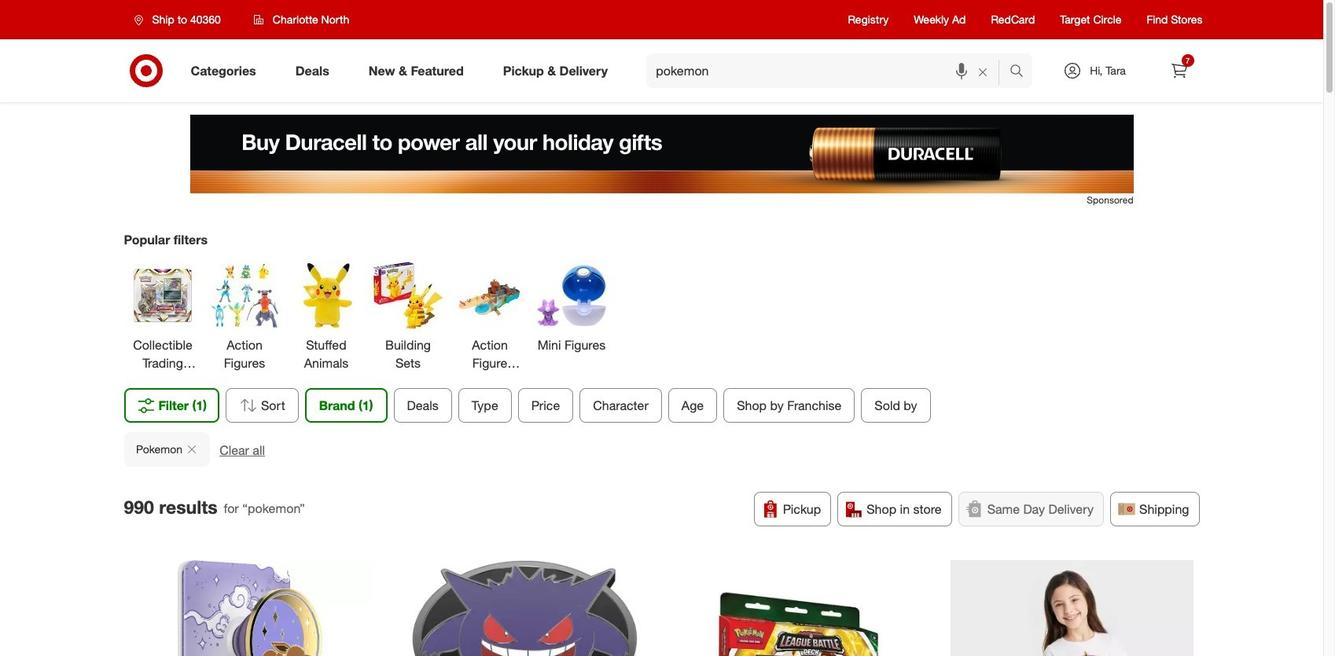 Task type: vqa. For each thing, say whether or not it's contained in the screenshot.
Pokémon Trading Card Game: Miraidon ex League Battle Deck Image
yes



Task type: locate. For each thing, give the bounding box(es) containing it.
popsockets pokemon popwallet & cell phone grip - celestial eevee foil image
[[130, 561, 373, 657], [130, 561, 373, 657]]

What can we help you find? suggestions appear below search field
[[647, 53, 1014, 88]]

pokémon trading card game: miraidon ex league battle deck image
[[677, 561, 920, 657], [677, 561, 920, 657]]

girls' pokémon eevee & pikachu short sleeve graphic t-shirt - white image
[[951, 561, 1194, 657], [951, 561, 1194, 657]]

popsockets pokemon cell phone grip & stand - enamel gengar nightshade image
[[404, 561, 647, 657], [404, 561, 647, 657]]



Task type: describe. For each thing, give the bounding box(es) containing it.
advertisement element
[[190, 115, 1134, 194]]



